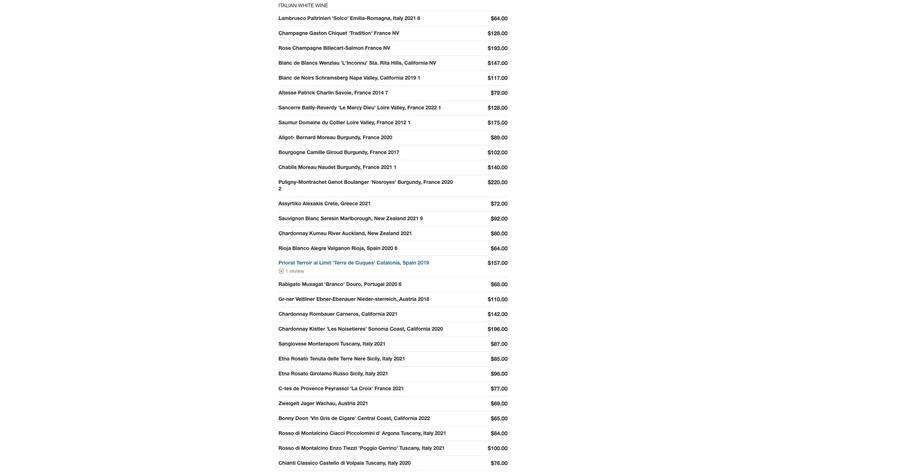 Task type: describe. For each thing, give the bounding box(es) containing it.
priorat terroir al limit 'terra de cuques' catalonia, spain 2019 link
[[279, 260, 429, 266]]

domaine
[[299, 119, 321, 125]]

priorat terroir al limit 'terra de cuques' catalonia, spain 2019
[[279, 260, 429, 266]]

1 vertical spatial coast,
[[377, 416, 393, 422]]

c-tes de provence peyrassol 'la croix' france 2021
[[279, 386, 404, 392]]

'vin
[[310, 416, 319, 422]]

de left blancs
[[294, 60, 300, 66]]

etna for $85.00
[[279, 356, 290, 362]]

puligny-
[[279, 179, 299, 185]]

rosato for $85.00
[[291, 356, 308, 362]]

2022 for $128.00
[[426, 104, 437, 110]]

$76.00
[[491, 460, 508, 467]]

champagne gaston chiquet 'tradition' france nv
[[279, 30, 399, 36]]

ciacci
[[330, 430, 345, 437]]

jager
[[301, 401, 315, 407]]

mercy
[[347, 104, 362, 110]]

river
[[328, 230, 341, 236]]

castello
[[319, 460, 339, 466]]

$117.00
[[488, 74, 508, 81]]

genot
[[328, 179, 343, 185]]

de right tes
[[293, 386, 299, 392]]

1 vertical spatial sicily,
[[350, 371, 364, 377]]

di for $84.00
[[295, 430, 300, 437]]

6 for rioja blanco alegre valganon rioja, spain 2020 6
[[395, 245, 398, 251]]

giroud
[[326, 149, 343, 155]]

ebenauer
[[333, 296, 356, 302]]

provence
[[301, 386, 324, 392]]

california up argona
[[394, 416, 417, 422]]

sauvignon blanc seresin marlborough, new zealand 2021 9
[[279, 215, 423, 221]]

auckland,
[[342, 230, 366, 236]]

'les
[[327, 326, 337, 332]]

0 horizontal spatial spain
[[367, 245, 381, 251]]

sangiovese
[[279, 341, 307, 347]]

blanc for $117.00
[[279, 74, 292, 81]]

altesse patrick charlin savoie, france 2014 7
[[279, 89, 388, 96]]

california up the sonoma on the bottom left of the page
[[362, 311, 385, 317]]

wine
[[315, 2, 328, 8]]

etna rosato girolamo russo sicily, italy 2021
[[279, 371, 388, 377]]

italian
[[279, 2, 297, 8]]

rose champagne billecart-salmon france nv
[[279, 45, 390, 51]]

'nosroyes'
[[371, 179, 396, 185]]

classico
[[297, 460, 318, 466]]

2012
[[395, 119, 406, 125]]

c-
[[279, 386, 284, 392]]

france inside puligny-montrachet genot boulanger 'nosroyes' burgundy, france 2020 2
[[424, 179, 440, 185]]

0 vertical spatial champagne
[[279, 30, 308, 36]]

$147.00
[[488, 60, 508, 66]]

chardonnay kistler 'les noisetieres' sonoma coast, california 2020
[[279, 326, 443, 332]]

sangiovese monteraponi tuscany, italy 2021
[[279, 341, 386, 347]]

gris
[[320, 416, 330, 422]]

1 horizontal spatial loire
[[377, 104, 390, 110]]

crete,
[[325, 200, 339, 206]]

assyrtiko alexakis crete, greece 2021
[[279, 200, 371, 206]]

bourgogne camille giroud burgundy, france 2017
[[279, 149, 400, 155]]

bourgogne
[[279, 149, 305, 155]]

bernard
[[296, 134, 316, 140]]

saumur
[[279, 119, 298, 125]]

burgundy, inside puligny-montrachet genot boulanger 'nosroyes' burgundy, france 2020 2
[[398, 179, 422, 185]]

nv for $128.00
[[392, 30, 399, 36]]

rabigato muxagat 'branco' douro, portugal 2020 6
[[279, 281, 402, 288]]

chardonnay kumeu river auckland, new zealand 2021
[[279, 230, 412, 236]]

0 vertical spatial sicily,
[[367, 356, 381, 362]]

savoie,
[[335, 89, 353, 96]]

piccolomini
[[346, 430, 375, 437]]

etna rosato tenuta delle terre nere sicily, italy 2021
[[279, 356, 405, 362]]

romagna,
[[367, 15, 392, 21]]

central
[[358, 416, 375, 422]]

0 horizontal spatial austria
[[338, 401, 356, 407]]

wachau,
[[316, 401, 337, 407]]

$84.00
[[491, 430, 508, 437]]

lambrusco paltrinieri 'solco' emilia-romagna, italy 2021 6
[[279, 15, 420, 21]]

de right the 'terra
[[348, 260, 354, 266]]

zweigelt jager wachau, austria 2021
[[279, 401, 368, 407]]

9
[[420, 215, 423, 221]]

1 horizontal spatial 2019
[[418, 260, 429, 266]]

montalcino for $100.00
[[301, 445, 328, 452]]

gr-ner veltliner ebner-ebenauer nieder-sterreich, austria 2018
[[279, 296, 429, 302]]

rosso for $100.00
[[279, 445, 294, 452]]

blanc for $147.00
[[279, 60, 292, 66]]

valley, for $175.00
[[360, 119, 375, 125]]

tuscany, down noisetieres'
[[340, 341, 361, 347]]

girolamo
[[310, 371, 332, 377]]

tiezzi
[[343, 445, 357, 452]]

cigare'
[[339, 416, 356, 422]]

zealand for $80.00
[[380, 230, 399, 236]]

tenuta
[[310, 356, 326, 362]]

russo
[[333, 371, 349, 377]]

$64.00 for rioja blanco alegre valganon rioja, spain 2020 6
[[491, 245, 508, 252]]

aligot- bernard moreau burgundy, france 2020
[[279, 134, 392, 140]]

veltliner
[[296, 296, 315, 302]]

billecart-
[[323, 45, 345, 51]]

collier
[[330, 119, 345, 125]]

'branco'
[[325, 281, 345, 288]]

noirs
[[301, 74, 314, 81]]

california right hills,
[[405, 60, 428, 66]]

7
[[385, 89, 388, 96]]

ner
[[286, 296, 294, 302]]

de left noirs
[[294, 74, 300, 81]]

rombauer
[[309, 311, 335, 317]]

sancerre bailly-reverdy 'le mercy dieu' loire valley, france 2022 1
[[279, 104, 441, 110]]

marlborough,
[[340, 215, 373, 221]]

$80.00
[[491, 230, 508, 237]]

6 for lambrusco paltrinieri 'solco' emilia-romagna, italy 2021 6
[[418, 15, 420, 21]]

$69.00
[[491, 401, 508, 407]]

delle
[[328, 356, 339, 362]]

kumeu
[[309, 230, 327, 236]]

patrick
[[298, 89, 315, 96]]

montrachet
[[299, 179, 327, 185]]

2014
[[373, 89, 384, 96]]

altesse
[[279, 89, 297, 96]]

2018
[[418, 296, 429, 302]]

kistler
[[309, 326, 325, 332]]



Task type: vqa. For each thing, say whether or not it's contained in the screenshot.
Naudet
yes



Task type: locate. For each thing, give the bounding box(es) containing it.
1 vertical spatial 2019
[[418, 260, 429, 266]]

$220.00
[[488, 179, 508, 185]]

di
[[295, 430, 300, 437], [295, 445, 300, 452], [341, 460, 345, 466]]

coast, right the sonoma on the bottom left of the page
[[390, 326, 406, 332]]

2 vertical spatial valley,
[[360, 119, 375, 125]]

chardonnay down ner
[[279, 311, 308, 317]]

2 chardonnay from the top
[[279, 311, 308, 317]]

1 rosato from the top
[[291, 356, 308, 362]]

tes
[[284, 386, 292, 392]]

1 vertical spatial 2022
[[419, 416, 430, 422]]

1 horizontal spatial moreau
[[317, 134, 336, 140]]

rita
[[380, 60, 390, 66]]

terroir
[[297, 260, 312, 266]]

douro,
[[346, 281, 363, 288]]

valley, down sta.
[[364, 74, 379, 81]]

di up classico
[[295, 445, 300, 452]]

nv up hills,
[[392, 30, 399, 36]]

carneros,
[[336, 311, 360, 317]]

sancerre
[[279, 104, 301, 110]]

rosato up tes
[[291, 371, 308, 377]]

schramsberg
[[316, 74, 348, 81]]

alexakis
[[303, 200, 323, 206]]

paltrinieri
[[308, 15, 331, 21]]

di for $100.00
[[295, 445, 300, 452]]

0 vertical spatial nv
[[392, 30, 399, 36]]

0 horizontal spatial sicily,
[[350, 371, 364, 377]]

2020 inside puligny-montrachet genot boulanger 'nosroyes' burgundy, france 2020 2
[[442, 179, 453, 185]]

1 vertical spatial etna
[[279, 371, 290, 377]]

1 vertical spatial valley,
[[391, 104, 406, 110]]

wenzlau
[[319, 60, 340, 66]]

0 vertical spatial $64.00
[[491, 15, 508, 21]]

0 vertical spatial di
[[295, 430, 300, 437]]

chablis moreau naudet burgundy, france 2021 1
[[279, 164, 397, 170]]

champagne up blancs
[[293, 45, 322, 51]]

montalcino for $84.00
[[301, 430, 328, 437]]

$128.00 up the $175.00
[[488, 104, 508, 111]]

'tradition'
[[349, 30, 373, 36]]

$64.00 down $80.00
[[491, 245, 508, 252]]

$77.00
[[491, 386, 508, 392]]

1 vertical spatial montalcino
[[301, 445, 328, 452]]

austria left "2018"
[[399, 296, 417, 302]]

1 vertical spatial loire
[[347, 119, 359, 125]]

1 vertical spatial $64.00
[[491, 245, 508, 252]]

chardonnay for $80.00
[[279, 230, 308, 236]]

'terra
[[333, 260, 347, 266]]

champagne down lambrusco
[[279, 30, 308, 36]]

1 review
[[286, 269, 304, 274]]

blanc down 'rose'
[[279, 60, 292, 66]]

gr-
[[279, 296, 286, 302]]

0 horizontal spatial moreau
[[298, 164, 317, 170]]

0 vertical spatial coast,
[[390, 326, 406, 332]]

emilia-
[[350, 15, 367, 21]]

monteraponi
[[308, 341, 339, 347]]

1 chardonnay from the top
[[279, 230, 308, 236]]

1 vertical spatial new
[[368, 230, 379, 236]]

0 vertical spatial valley,
[[364, 74, 379, 81]]

loire down mercy
[[347, 119, 359, 125]]

1 vertical spatial nv
[[383, 45, 390, 51]]

rosato down sangiovese
[[291, 356, 308, 362]]

france
[[374, 30, 391, 36], [365, 45, 382, 51], [354, 89, 371, 96], [408, 104, 424, 110], [377, 119, 394, 125], [363, 134, 380, 140], [370, 149, 387, 155], [363, 164, 380, 170], [424, 179, 440, 185], [375, 386, 391, 392]]

chardonnay for $196.00
[[279, 326, 308, 332]]

chiquet
[[328, 30, 347, 36]]

new right auckland,
[[368, 230, 379, 236]]

burgundy, for $89.00
[[337, 134, 362, 140]]

$72.00
[[491, 200, 508, 207]]

1 vertical spatial champagne
[[293, 45, 322, 51]]

2 montalcino from the top
[[301, 445, 328, 452]]

white
[[298, 2, 314, 8]]

valganon
[[328, 245, 350, 251]]

chardonnay down sauvignon
[[279, 230, 308, 236]]

valley, for $117.00
[[364, 74, 379, 81]]

1 horizontal spatial austria
[[399, 296, 417, 302]]

de right gris
[[331, 416, 338, 422]]

rosso for $84.00
[[279, 430, 294, 437]]

0 vertical spatial 2019
[[405, 74, 416, 81]]

al
[[314, 260, 318, 266]]

zealand left 9
[[387, 215, 406, 221]]

$85.00
[[491, 356, 508, 362]]

spain right rioja,
[[367, 245, 381, 251]]

$193.00
[[488, 45, 508, 51]]

chardonnay up sangiovese
[[279, 326, 308, 332]]

0 horizontal spatial 2019
[[405, 74, 416, 81]]

$102.00
[[488, 149, 508, 156]]

0 vertical spatial chardonnay
[[279, 230, 308, 236]]

burgundy, right giroud at left top
[[344, 149, 369, 155]]

new right the marlborough,
[[374, 215, 385, 221]]

nv right hills,
[[429, 60, 436, 66]]

saumur domaine du collier loire valley, france 2012 1
[[279, 119, 411, 125]]

loire right dieu'
[[377, 104, 390, 110]]

2 rosato from the top
[[291, 371, 308, 377]]

$110.00
[[488, 296, 508, 303]]

$64.00 for lambrusco paltrinieri 'solco' emilia-romagna, italy 2021 6
[[491, 15, 508, 21]]

0 vertical spatial austria
[[399, 296, 417, 302]]

rosso up chianti
[[279, 445, 294, 452]]

spain
[[367, 245, 381, 251], [403, 260, 417, 266]]

valley, up 2012
[[391, 104, 406, 110]]

2
[[279, 185, 281, 192]]

2020
[[381, 134, 392, 140], [442, 179, 453, 185], [382, 245, 393, 251], [386, 281, 398, 288], [432, 326, 443, 332], [400, 460, 411, 466]]

1 vertical spatial austria
[[338, 401, 356, 407]]

$68.00
[[491, 281, 508, 288]]

austria up cigare'
[[338, 401, 356, 407]]

0 vertical spatial zealand
[[387, 215, 406, 221]]

tuscany, right cerrino'
[[400, 445, 421, 452]]

0 vertical spatial 6
[[418, 15, 420, 21]]

1 vertical spatial 6
[[395, 245, 398, 251]]

1 vertical spatial chardonnay
[[279, 311, 308, 317]]

champagne
[[279, 30, 308, 36], [293, 45, 322, 51]]

new for $92.00
[[374, 215, 385, 221]]

burgundy, for $140.00
[[337, 164, 362, 170]]

'la
[[350, 386, 358, 392]]

california up 7 on the top
[[380, 74, 404, 81]]

boulanger
[[344, 179, 369, 185]]

1 vertical spatial $128.00
[[488, 104, 508, 111]]

2 etna from the top
[[279, 371, 290, 377]]

tuscany, right argona
[[401, 430, 422, 437]]

sicily, down 'nere'
[[350, 371, 364, 377]]

cuques'
[[355, 260, 375, 266]]

di down doon
[[295, 430, 300, 437]]

0 vertical spatial 2022
[[426, 104, 437, 110]]

blanc up altesse in the left of the page
[[279, 74, 292, 81]]

2022 for $65.00
[[419, 416, 430, 422]]

montalcino up classico
[[301, 445, 328, 452]]

2 vertical spatial blanc
[[306, 215, 319, 221]]

valley, down dieu'
[[360, 119, 375, 125]]

1 $64.00 from the top
[[491, 15, 508, 21]]

blancs
[[301, 60, 318, 66]]

sicily,
[[367, 356, 381, 362], [350, 371, 364, 377]]

burgundy, for $102.00
[[344, 149, 369, 155]]

$128.00 for champagne gaston chiquet 'tradition' france nv
[[488, 30, 508, 36]]

spain right catalonia,
[[403, 260, 417, 266]]

0 vertical spatial $128.00
[[488, 30, 508, 36]]

1 $128.00 from the top
[[488, 30, 508, 36]]

moreau up montrachet
[[298, 164, 317, 170]]

rose
[[279, 45, 291, 51]]

rosso down 'bonny'
[[279, 430, 294, 437]]

tuscany, down 'poggio
[[366, 460, 387, 466]]

sterreich,
[[375, 296, 398, 302]]

coast, up argona
[[377, 416, 393, 422]]

volpaia
[[347, 460, 364, 466]]

etna down sangiovese
[[279, 356, 290, 362]]

0 vertical spatial blanc
[[279, 60, 292, 66]]

0 vertical spatial loire
[[377, 104, 390, 110]]

0 vertical spatial rosso
[[279, 430, 294, 437]]

'solco'
[[332, 15, 349, 21]]

2 vertical spatial chardonnay
[[279, 326, 308, 332]]

montalcino down 'vin
[[301, 430, 328, 437]]

rosso di montalcino ciacci piccolomini d' argona tuscany, italy 2021
[[279, 430, 446, 437]]

$64.00
[[491, 15, 508, 21], [491, 245, 508, 252]]

blanc down alexakis
[[306, 215, 319, 221]]

chardonnay rombauer carneros, california 2021
[[279, 311, 398, 317]]

'poggio
[[359, 445, 377, 452]]

2 $64.00 from the top
[[491, 245, 508, 252]]

2 $128.00 from the top
[[488, 104, 508, 111]]

0 vertical spatial moreau
[[317, 134, 336, 140]]

etna for $96.00
[[279, 371, 290, 377]]

1 rosso from the top
[[279, 430, 294, 437]]

1 vertical spatial moreau
[[298, 164, 317, 170]]

2 rosso from the top
[[279, 445, 294, 452]]

2 vertical spatial 6
[[399, 281, 402, 288]]

napa
[[350, 74, 362, 81]]

0 horizontal spatial loire
[[347, 119, 359, 125]]

priorat
[[279, 260, 295, 266]]

rosato for $96.00
[[291, 371, 308, 377]]

chardonnay for $142.00
[[279, 311, 308, 317]]

1 horizontal spatial sicily,
[[367, 356, 381, 362]]

zealand for $92.00
[[387, 215, 406, 221]]

reverdy
[[317, 104, 337, 110]]

puligny-montrachet genot boulanger 'nosroyes' burgundy, france 2020 2
[[279, 179, 453, 192]]

hills,
[[391, 60, 403, 66]]

0 vertical spatial montalcino
[[301, 430, 328, 437]]

1 horizontal spatial nv
[[392, 30, 399, 36]]

naudet
[[318, 164, 336, 170]]

1 montalcino from the top
[[301, 430, 328, 437]]

new for $80.00
[[368, 230, 379, 236]]

$79.00
[[491, 89, 508, 96]]

0 horizontal spatial 6
[[395, 245, 398, 251]]

2 vertical spatial nv
[[429, 60, 436, 66]]

2 vertical spatial di
[[341, 460, 345, 466]]

0 vertical spatial new
[[374, 215, 385, 221]]

2 horizontal spatial nv
[[429, 60, 436, 66]]

$96.00
[[491, 371, 508, 377]]

salmon
[[345, 45, 364, 51]]

california down "2018"
[[407, 326, 431, 332]]

1 etna from the top
[[279, 356, 290, 362]]

$64.00 up $193.00
[[491, 15, 508, 21]]

blanc
[[279, 60, 292, 66], [279, 74, 292, 81], [306, 215, 319, 221]]

1 horizontal spatial 6
[[399, 281, 402, 288]]

$128.00 for sancerre bailly-reverdy 'le mercy dieu' loire valley, france 2022 1
[[488, 104, 508, 111]]

greece
[[341, 200, 358, 206]]

etna up c-
[[279, 371, 290, 377]]

aligot-
[[279, 134, 295, 140]]

$175.00
[[488, 119, 508, 126]]

croix'
[[359, 386, 373, 392]]

nv up "rita"
[[383, 45, 390, 51]]

1 vertical spatial blanc
[[279, 74, 292, 81]]

ebner-
[[317, 296, 333, 302]]

0 vertical spatial spain
[[367, 245, 381, 251]]

cerrino'
[[379, 445, 398, 452]]

1 vertical spatial zealand
[[380, 230, 399, 236]]

0 vertical spatial etna
[[279, 356, 290, 362]]

burgundy, right 'nosroyes'
[[398, 179, 422, 185]]

zealand up catalonia,
[[380, 230, 399, 236]]

rioja blanco alegre valganon rioja, spain 2020 6
[[279, 245, 398, 251]]

di left volpaia
[[341, 460, 345, 466]]

zweigelt
[[279, 401, 299, 407]]

0 vertical spatial rosato
[[291, 356, 308, 362]]

1 vertical spatial di
[[295, 445, 300, 452]]

0 horizontal spatial nv
[[383, 45, 390, 51]]

review
[[290, 269, 304, 274]]

'le
[[338, 104, 346, 110]]

1 vertical spatial rosso
[[279, 445, 294, 452]]

burgundy, up boulanger
[[337, 164, 362, 170]]

blanco
[[293, 245, 309, 251]]

$128.00 up $193.00
[[488, 30, 508, 36]]

moreau down du
[[317, 134, 336, 140]]

2 horizontal spatial 6
[[418, 15, 420, 21]]

burgundy, down saumur domaine du collier loire valley, france 2012 1
[[337, 134, 362, 140]]

1 vertical spatial spain
[[403, 260, 417, 266]]

rosato
[[291, 356, 308, 362], [291, 371, 308, 377]]

nv
[[392, 30, 399, 36], [383, 45, 390, 51], [429, 60, 436, 66]]

1 vertical spatial rosato
[[291, 371, 308, 377]]

nv for $193.00
[[383, 45, 390, 51]]

1 horizontal spatial spain
[[403, 260, 417, 266]]

sicily, right 'nere'
[[367, 356, 381, 362]]

seresin
[[321, 215, 339, 221]]

alegre
[[311, 245, 326, 251]]

3 chardonnay from the top
[[279, 326, 308, 332]]



